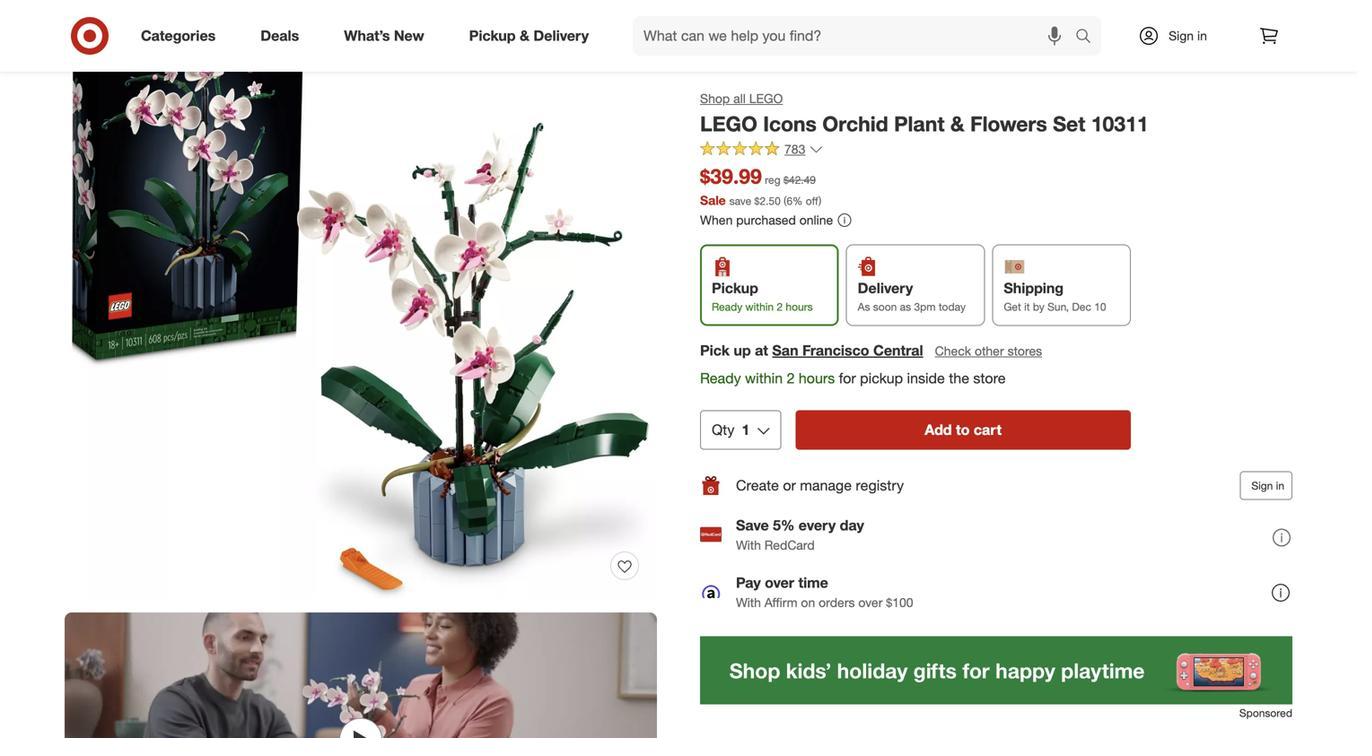 Task type: describe. For each thing, give the bounding box(es) containing it.
6
[[787, 194, 793, 208]]

get
[[1004, 300, 1021, 314]]

5%
[[773, 517, 795, 535]]

sponsored
[[1239, 707, 1293, 720]]

add
[[925, 421, 952, 439]]

with inside the pay over time with affirm on orders over $100
[[736, 595, 761, 611]]

10311
[[1091, 111, 1149, 136]]

save
[[736, 517, 769, 535]]

flowers
[[970, 111, 1047, 136]]

time
[[798, 574, 828, 592]]

categories
[[141, 27, 216, 44]]

for
[[839, 370, 856, 387]]

add to cart button
[[796, 411, 1131, 450]]

0 vertical spatial delivery
[[534, 27, 589, 44]]

ready within 2 hours for pickup inside the store
[[700, 370, 1006, 387]]

save
[[729, 194, 751, 208]]

san francisco central button
[[772, 341, 923, 361]]

1 vertical spatial over
[[858, 595, 883, 611]]

store
[[973, 370, 1006, 387]]

2.50
[[760, 194, 781, 208]]

0 vertical spatial lego
[[749, 91, 783, 106]]

delivery as soon as 3pm today
[[858, 280, 966, 314]]

ready inside pickup ready within 2 hours
[[712, 300, 742, 314]]

delivery inside delivery as soon as 3pm today
[[858, 280, 913, 297]]

up
[[734, 342, 751, 360]]

when
[[700, 212, 733, 228]]

pick
[[700, 342, 730, 360]]

with inside save 5% every day with redcard
[[736, 538, 761, 553]]

as
[[900, 300, 911, 314]]

pay
[[736, 574, 761, 592]]

orchid
[[822, 111, 888, 136]]

check other stores button
[[934, 342, 1043, 361]]

(
[[784, 194, 787, 208]]

shipping
[[1004, 280, 1064, 297]]

hours inside pickup ready within 2 hours
[[786, 300, 813, 314]]

shop
[[700, 91, 730, 106]]

check
[[935, 343, 971, 359]]

& inside shop all lego lego icons orchid plant & flowers set 10311
[[950, 111, 965, 136]]

icons
[[763, 111, 817, 136]]

categories link
[[126, 16, 238, 56]]

0 vertical spatial sign in
[[1169, 28, 1207, 44]]

by
[[1033, 300, 1045, 314]]

day
[[840, 517, 864, 535]]

or
[[783, 477, 796, 495]]

it
[[1024, 300, 1030, 314]]

0 vertical spatial &
[[520, 27, 530, 44]]

qty 1
[[712, 421, 750, 439]]

pick up at san francisco central
[[700, 342, 923, 360]]

$39.99 reg $42.49 sale save $ 2.50 ( 6 % off )
[[700, 164, 821, 208]]

what's new
[[344, 27, 424, 44]]

san
[[772, 342, 798, 360]]

save 5% every day with redcard
[[736, 517, 864, 553]]

pickup
[[860, 370, 903, 387]]

create or manage registry
[[736, 477, 904, 495]]

deals
[[261, 27, 299, 44]]

affirm
[[765, 595, 798, 611]]

as
[[858, 300, 870, 314]]

francisco
[[802, 342, 869, 360]]

within inside pickup ready within 2 hours
[[745, 300, 774, 314]]

1 vertical spatial ready
[[700, 370, 741, 387]]

$39.99
[[700, 164, 762, 189]]

sign in inside button
[[1252, 479, 1284, 493]]

2 inside pickup ready within 2 hours
[[777, 300, 783, 314]]

off
[[806, 194, 819, 208]]

search button
[[1067, 16, 1110, 59]]

new
[[394, 27, 424, 44]]

in inside button
[[1276, 479, 1284, 493]]

at
[[755, 342, 768, 360]]

$100
[[886, 595, 913, 611]]

)
[[819, 194, 821, 208]]

sign in button
[[1240, 472, 1293, 500]]

orders
[[819, 595, 855, 611]]



Task type: locate. For each thing, give the bounding box(es) containing it.
1
[[742, 421, 750, 439]]

1 horizontal spatial sign
[[1252, 479, 1273, 493]]

0 horizontal spatial in
[[1197, 28, 1207, 44]]

sign
[[1169, 28, 1194, 44], [1252, 479, 1273, 493]]

$
[[754, 194, 760, 208]]

manage
[[800, 477, 852, 495]]

sale
[[700, 193, 726, 208]]

0 horizontal spatial 2
[[777, 300, 783, 314]]

0 horizontal spatial pickup
[[469, 27, 516, 44]]

0 horizontal spatial sign in
[[1169, 28, 1207, 44]]

over left $100
[[858, 595, 883, 611]]

to
[[956, 421, 970, 439]]

sign inside button
[[1252, 479, 1273, 493]]

1 vertical spatial within
[[745, 370, 783, 387]]

lego
[[749, 91, 783, 106], [700, 111, 757, 136]]

ready
[[712, 300, 742, 314], [700, 370, 741, 387]]

1 vertical spatial in
[[1276, 479, 1284, 493]]

pickup inside pickup ready within 2 hours
[[712, 280, 758, 297]]

other
[[975, 343, 1004, 359]]

pickup & delivery link
[[454, 16, 611, 56]]

all
[[733, 91, 746, 106]]

1 vertical spatial sign in
[[1252, 479, 1284, 493]]

hours up pick up at san francisco central
[[786, 300, 813, 314]]

1 vertical spatial hours
[[799, 370, 835, 387]]

1 horizontal spatial over
[[858, 595, 883, 611]]

over up affirm
[[765, 574, 794, 592]]

1 vertical spatial with
[[736, 595, 761, 611]]

1 within from the top
[[745, 300, 774, 314]]

cart
[[974, 421, 1002, 439]]

2 up san
[[777, 300, 783, 314]]

1 vertical spatial &
[[950, 111, 965, 136]]

over
[[765, 574, 794, 592], [858, 595, 883, 611]]

1 horizontal spatial pickup
[[712, 280, 758, 297]]

redcard
[[765, 538, 815, 553]]

0 horizontal spatial &
[[520, 27, 530, 44]]

add to cart
[[925, 421, 1002, 439]]

inside
[[907, 370, 945, 387]]

dec
[[1072, 300, 1091, 314]]

sign in
[[1169, 28, 1207, 44], [1252, 479, 1284, 493]]

hours down pick up at san francisco central
[[799, 370, 835, 387]]

shop all lego lego icons orchid plant & flowers set 10311
[[700, 91, 1149, 136]]

2
[[777, 300, 783, 314], [787, 370, 795, 387]]

0 horizontal spatial over
[[765, 574, 794, 592]]

1 vertical spatial pickup
[[712, 280, 758, 297]]

1 vertical spatial delivery
[[858, 280, 913, 297]]

sign in link
[[1123, 16, 1235, 56]]

shipping get it by sun, dec 10
[[1004, 280, 1106, 314]]

within down at
[[745, 370, 783, 387]]

on
[[801, 595, 815, 611]]

search
[[1067, 29, 1110, 46]]

within
[[745, 300, 774, 314], [745, 370, 783, 387]]

check other stores
[[935, 343, 1042, 359]]

0 horizontal spatial sign
[[1169, 28, 1194, 44]]

$42.49
[[784, 173, 816, 187]]

online
[[800, 212, 833, 228]]

the
[[949, 370, 969, 387]]

%
[[793, 194, 803, 208]]

purchased
[[736, 212, 796, 228]]

783
[[785, 142, 805, 157]]

ready down pick
[[700, 370, 741, 387]]

create
[[736, 477, 779, 495]]

pickup up up
[[712, 280, 758, 297]]

&
[[520, 27, 530, 44], [950, 111, 965, 136]]

0 vertical spatial hours
[[786, 300, 813, 314]]

what's
[[344, 27, 390, 44]]

pay over time with affirm on orders over $100
[[736, 574, 913, 611]]

pickup & delivery
[[469, 27, 589, 44]]

delivery
[[534, 27, 589, 44], [858, 280, 913, 297]]

when purchased online
[[700, 212, 833, 228]]

with down pay
[[736, 595, 761, 611]]

pickup right new
[[469, 27, 516, 44]]

image gallery element
[[65, 6, 657, 739]]

What can we help you find? suggestions appear below search field
[[633, 16, 1080, 56]]

0 vertical spatial 2
[[777, 300, 783, 314]]

1 vertical spatial lego
[[700, 111, 757, 136]]

with down save
[[736, 538, 761, 553]]

lego right "all"
[[749, 91, 783, 106]]

0 vertical spatial with
[[736, 538, 761, 553]]

1 horizontal spatial sign in
[[1252, 479, 1284, 493]]

soon
[[873, 300, 897, 314]]

today
[[939, 300, 966, 314]]

1 horizontal spatial &
[[950, 111, 965, 136]]

1 horizontal spatial delivery
[[858, 280, 913, 297]]

0 vertical spatial ready
[[712, 300, 742, 314]]

in
[[1197, 28, 1207, 44], [1276, 479, 1284, 493]]

1 vertical spatial sign
[[1252, 479, 1273, 493]]

pickup ready within 2 hours
[[712, 280, 813, 314]]

pickup
[[469, 27, 516, 44], [712, 280, 758, 297]]

2 with from the top
[[736, 595, 761, 611]]

1 horizontal spatial 2
[[787, 370, 795, 387]]

0 vertical spatial within
[[745, 300, 774, 314]]

every
[[799, 517, 836, 535]]

reg
[[765, 173, 781, 187]]

set
[[1053, 111, 1086, 136]]

1 vertical spatial 2
[[787, 370, 795, 387]]

3pm
[[914, 300, 936, 314]]

pickup for &
[[469, 27, 516, 44]]

stores
[[1008, 343, 1042, 359]]

sun,
[[1048, 300, 1069, 314]]

qty
[[712, 421, 735, 439]]

central
[[873, 342, 923, 360]]

1 horizontal spatial in
[[1276, 479, 1284, 493]]

783 link
[[700, 141, 823, 161]]

0 vertical spatial pickup
[[469, 27, 516, 44]]

ready up pick
[[712, 300, 742, 314]]

0 vertical spatial in
[[1197, 28, 1207, 44]]

deals link
[[245, 16, 322, 56]]

0 vertical spatial sign
[[1169, 28, 1194, 44]]

2 within from the top
[[745, 370, 783, 387]]

registry
[[856, 477, 904, 495]]

lego icons orchid plant &#38; flowers set 10311, 1 of 14 image
[[65, 6, 657, 599]]

10
[[1094, 300, 1106, 314]]

pickup for ready
[[712, 280, 758, 297]]

what's new link
[[329, 16, 447, 56]]

2 down san
[[787, 370, 795, 387]]

lego down "all"
[[700, 111, 757, 136]]

plant
[[894, 111, 945, 136]]

1 with from the top
[[736, 538, 761, 553]]

0 vertical spatial over
[[765, 574, 794, 592]]

advertisement region
[[700, 637, 1293, 705]]

within up at
[[745, 300, 774, 314]]

0 horizontal spatial delivery
[[534, 27, 589, 44]]



Task type: vqa. For each thing, say whether or not it's contained in the screenshot.
the rightmost FIND
no



